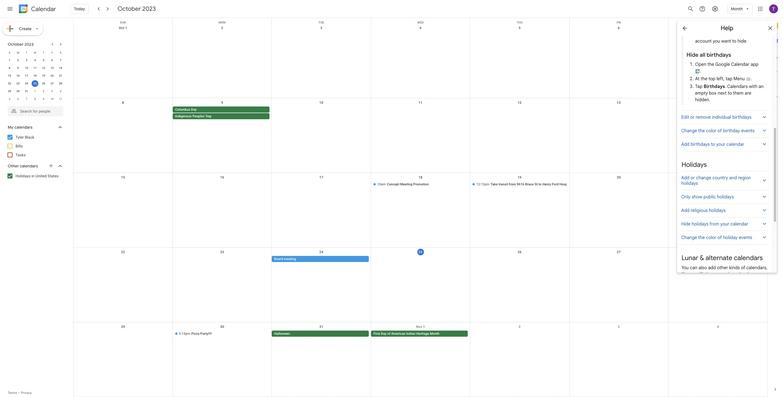 Task type: locate. For each thing, give the bounding box(es) containing it.
november 8 element
[[32, 96, 38, 103]]

0 vertical spatial 26
[[42, 82, 45, 85]]

october 2023
[[118, 5, 156, 13], [8, 42, 34, 47]]

1 vertical spatial october
[[8, 42, 24, 47]]

29 inside grid
[[121, 326, 125, 329]]

tasks
[[16, 153, 26, 158]]

31 down 24 element
[[25, 90, 28, 93]]

0 vertical spatial 23
[[16, 82, 20, 85]]

2023
[[142, 5, 156, 13], [25, 42, 34, 47]]

9 up columbus day 'button'
[[221, 101, 223, 105]]

1 right oct
[[125, 26, 127, 30]]

1 vertical spatial 9
[[43, 98, 44, 101]]

9
[[17, 67, 19, 70], [43, 98, 44, 101], [221, 101, 223, 105]]

0 horizontal spatial 11
[[33, 67, 37, 70]]

10am concept meeting promotion
[[377, 183, 429, 187]]

concept
[[387, 183, 399, 187]]

19 down 12 element
[[42, 74, 45, 77]]

26 element
[[40, 80, 47, 87]]

12:13pm
[[476, 183, 490, 187]]

5 up 12 element
[[43, 59, 44, 62]]

november 5 element
[[6, 96, 13, 103]]

7
[[60, 59, 61, 62], [26, 98, 27, 101]]

2 horizontal spatial day
[[381, 333, 387, 336]]

transit
[[499, 183, 508, 187]]

0 horizontal spatial 16
[[16, 74, 20, 77]]

6 down fri
[[618, 26, 620, 30]]

calendars inside the my calendars dropdown button
[[14, 125, 33, 130]]

0 horizontal spatial 7
[[26, 98, 27, 101]]

pizza
[[191, 333, 199, 336]]

1 horizontal spatial october
[[118, 5, 141, 13]]

19 up 9616
[[518, 176, 522, 180]]

1 vertical spatial 15
[[121, 176, 125, 180]]

terms
[[8, 392, 17, 396]]

3
[[320, 26, 322, 30], [26, 59, 27, 62], [51, 90, 53, 93], [618, 326, 620, 329]]

1 vertical spatial 26
[[518, 251, 522, 255]]

8 for october 2023
[[9, 67, 10, 70]]

0 horizontal spatial 23
[[16, 82, 20, 85]]

6 for 1
[[51, 59, 53, 62]]

1 vertical spatial 8
[[34, 98, 36, 101]]

13 element
[[49, 65, 55, 72]]

31
[[25, 90, 28, 93], [319, 326, 323, 329]]

calendar element
[[18, 3, 56, 16]]

7 down 31 element
[[26, 98, 27, 101]]

10 for october 2023
[[25, 67, 28, 70]]

0 vertical spatial 29
[[8, 90, 11, 93]]

26
[[42, 82, 45, 85], [518, 251, 522, 255]]

1 vertical spatial 7
[[26, 98, 27, 101]]

1 vertical spatial 6
[[51, 59, 53, 62]]

7 up the 14
[[60, 59, 61, 62]]

17
[[25, 74, 28, 77], [319, 176, 323, 180]]

29 element
[[6, 88, 13, 95]]

5 down 29 element
[[9, 98, 10, 101]]

19 inside grid
[[518, 176, 522, 180]]

5 for oct 1
[[519, 26, 521, 30]]

1 horizontal spatial 2023
[[142, 5, 156, 13]]

22 inside grid
[[121, 251, 125, 255]]

10 element
[[23, 65, 30, 72]]

0 horizontal spatial october 2023
[[8, 42, 34, 47]]

9 for october 2023
[[17, 67, 19, 70]]

6 down 30 element
[[17, 98, 19, 101]]

18 up promotion
[[419, 176, 423, 180]]

5 down the thu
[[519, 26, 521, 30]]

14 element
[[57, 65, 64, 72]]

24 inside grid
[[319, 251, 323, 255]]

day for columbus
[[191, 108, 197, 112]]

day inside button
[[381, 333, 387, 336]]

0 horizontal spatial 13
[[51, 67, 54, 70]]

s
[[9, 51, 10, 54], [60, 51, 61, 54]]

1 horizontal spatial 7
[[60, 59, 61, 62]]

day
[[191, 108, 197, 112], [206, 115, 211, 118], [381, 333, 387, 336]]

27 element
[[49, 80, 55, 87]]

columbus
[[175, 108, 190, 112]]

5 inside grid
[[519, 26, 521, 30]]

0 vertical spatial 24
[[25, 82, 28, 85]]

november 11 element
[[57, 96, 64, 103]]

1 vertical spatial 12
[[518, 101, 522, 105]]

1 horizontal spatial 13
[[617, 101, 621, 105]]

halloween
[[274, 333, 290, 336]]

0 horizontal spatial 10
[[25, 67, 28, 70]]

indigenous
[[175, 115, 192, 118]]

2 vertical spatial 10
[[319, 101, 323, 105]]

tab list
[[768, 18, 783, 382]]

day up peoples' on the left
[[191, 108, 197, 112]]

0 horizontal spatial 2023
[[25, 42, 34, 47]]

6 down f
[[51, 59, 53, 62]]

board meeting
[[274, 258, 296, 262]]

17 inside october 2023 grid
[[25, 74, 28, 77]]

calendars inside other calendars dropdown button
[[20, 164, 38, 169]]

f
[[51, 51, 53, 54]]

31 inside october 2023 grid
[[25, 90, 28, 93]]

10 for sun
[[319, 101, 323, 105]]

11 inside grid
[[419, 101, 423, 105]]

22 inside october 2023 grid
[[8, 82, 11, 85]]

0 vertical spatial 16
[[16, 74, 20, 77]]

0 vertical spatial 10
[[25, 67, 28, 70]]

0 horizontal spatial 31
[[25, 90, 28, 93]]

31 for 1
[[25, 90, 28, 93]]

s right f
[[60, 51, 61, 54]]

1 down "25, today" element
[[34, 90, 36, 93]]

1 horizontal spatial 17
[[319, 176, 323, 180]]

calendars
[[14, 125, 33, 130], [20, 164, 38, 169]]

1 vertical spatial 2023
[[25, 42, 34, 47]]

None search field
[[0, 104, 69, 116]]

18 element
[[32, 73, 38, 79]]

1 vertical spatial 10
[[51, 98, 54, 101]]

6
[[618, 26, 620, 30], [51, 59, 53, 62], [17, 98, 19, 101]]

24 inside row group
[[25, 82, 28, 85]]

other calendars
[[8, 164, 38, 169]]

11
[[33, 67, 37, 70], [59, 98, 62, 101], [419, 101, 423, 105]]

25 cell
[[31, 80, 39, 88]]

12 inside grid
[[518, 101, 522, 105]]

november 9 element
[[40, 96, 47, 103]]

november 6 element
[[15, 96, 21, 103]]

1 vertical spatial 20
[[617, 176, 621, 180]]

day for first
[[381, 333, 387, 336]]

month right heritage
[[430, 333, 440, 336]]

0 vertical spatial 9
[[17, 67, 19, 70]]

25, today element
[[32, 80, 38, 87]]

0 vertical spatial day
[[191, 108, 197, 112]]

oct 1
[[119, 26, 127, 30]]

12 for sun
[[518, 101, 522, 105]]

month inside dropdown button
[[731, 6, 743, 11]]

2 vertical spatial 11
[[419, 101, 423, 105]]

29 inside 29 element
[[8, 90, 11, 93]]

31 up halloween button
[[319, 326, 323, 329]]

2 horizontal spatial 11
[[419, 101, 423, 105]]

23
[[16, 82, 20, 85], [220, 251, 224, 255]]

grid
[[73, 18, 768, 398]]

30 for nov 1
[[220, 326, 224, 329]]

1 vertical spatial 29
[[121, 326, 125, 329]]

9 down november 2 element
[[43, 98, 44, 101]]

t
[[26, 51, 27, 54], [43, 51, 44, 54]]

0 horizontal spatial 21
[[59, 74, 62, 77]]

0 horizontal spatial october
[[8, 42, 24, 47]]

take
[[491, 183, 498, 187]]

0 horizontal spatial 6
[[17, 98, 19, 101]]

month inside button
[[430, 333, 440, 336]]

1 horizontal spatial 26
[[518, 251, 522, 255]]

0 vertical spatial 18
[[33, 74, 37, 77]]

–
[[18, 392, 20, 396]]

row group
[[5, 57, 65, 103]]

halloween button
[[272, 331, 369, 337]]

27 inside grid
[[617, 251, 621, 255]]

calendars up in
[[20, 164, 38, 169]]

2 horizontal spatial 8
[[122, 101, 124, 105]]

1 horizontal spatial 15
[[121, 176, 125, 180]]

20 element
[[49, 73, 55, 79]]

in
[[31, 174, 35, 179]]

9 up 16 element
[[17, 67, 19, 70]]

16 element
[[15, 73, 21, 79]]

month right the settings menu image
[[731, 6, 743, 11]]

16 inside october 2023 grid
[[16, 74, 20, 77]]

row
[[73, 18, 768, 24], [73, 24, 768, 98], [5, 49, 65, 57], [5, 57, 65, 64], [5, 64, 65, 72], [5, 72, 65, 80], [5, 80, 65, 88], [5, 88, 65, 95], [5, 95, 65, 103], [73, 98, 768, 173], [73, 173, 768, 248], [73, 248, 768, 323], [73, 323, 768, 398]]

1 horizontal spatial 10
[[51, 98, 54, 101]]

october up the sun
[[118, 5, 141, 13]]

0 horizontal spatial 12
[[42, 67, 45, 70]]

0 horizontal spatial day
[[191, 108, 197, 112]]

0 vertical spatial 22
[[8, 82, 11, 85]]

october 2023 up m
[[8, 42, 34, 47]]

1 vertical spatial 30
[[220, 326, 224, 329]]

0 vertical spatial 13
[[51, 67, 54, 70]]

1 horizontal spatial 29
[[121, 326, 125, 329]]

peoples'
[[193, 115, 205, 118]]

1 vertical spatial 22
[[121, 251, 125, 255]]

2 vertical spatial 5
[[9, 98, 10, 101]]

29 for 1
[[8, 90, 11, 93]]

11 inside row
[[59, 98, 62, 101]]

8 inside grid
[[122, 101, 124, 105]]

30
[[16, 90, 20, 93], [220, 326, 224, 329]]

24 up board meeting button
[[319, 251, 323, 255]]

1 horizontal spatial 5
[[43, 59, 44, 62]]

row containing 1
[[5, 57, 65, 64]]

30 inside 30 element
[[16, 90, 20, 93]]

day left of
[[381, 333, 387, 336]]

8 for sun
[[122, 101, 124, 105]]

0 horizontal spatial t
[[26, 51, 27, 54]]

30 element
[[15, 88, 21, 95]]

0 vertical spatial 31
[[25, 90, 28, 93]]

day right peoples' on the left
[[206, 115, 211, 118]]

0 horizontal spatial s
[[9, 51, 10, 54]]

t left f
[[43, 51, 44, 54]]

bills
[[16, 144, 23, 149]]

0 horizontal spatial 29
[[8, 90, 11, 93]]

18
[[33, 74, 37, 77], [419, 176, 423, 180]]

0 horizontal spatial 26
[[42, 82, 45, 85]]

1 horizontal spatial 21
[[716, 176, 720, 180]]

column header
[[669, 18, 768, 24]]

1 vertical spatial 25
[[419, 251, 423, 255]]

1 vertical spatial 18
[[419, 176, 423, 180]]

cell
[[73, 107, 173, 120], [173, 107, 272, 120], [371, 107, 470, 120], [569, 107, 668, 120], [668, 107, 768, 120], [73, 182, 173, 188], [173, 182, 272, 188], [569, 182, 668, 188], [668, 182, 768, 188], [73, 257, 173, 263], [173, 257, 272, 263], [371, 257, 470, 263], [569, 257, 668, 263], [668, 257, 768, 263], [73, 331, 173, 338], [569, 331, 668, 338]]

calendars for my calendars
[[14, 125, 33, 130]]

30 for 1
[[16, 90, 20, 93]]

0 horizontal spatial 19
[[42, 74, 45, 77]]

12 inside october 2023 grid
[[42, 67, 45, 70]]

2
[[221, 26, 223, 30], [17, 59, 19, 62], [43, 90, 44, 93], [519, 326, 521, 329]]

1 horizontal spatial s
[[60, 51, 61, 54]]

27 inside row group
[[51, 82, 54, 85]]

black
[[25, 135, 34, 140]]

5:15pm
[[179, 333, 190, 336]]

8
[[9, 67, 10, 70], [34, 98, 36, 101], [122, 101, 124, 105]]

1 horizontal spatial 31
[[319, 326, 323, 329]]

today
[[74, 6, 85, 11]]

support image
[[699, 6, 706, 12]]

indigenous peoples' day button
[[173, 113, 270, 120]]

0 horizontal spatial 9
[[17, 67, 19, 70]]

8 inside row
[[34, 98, 36, 101]]

0 vertical spatial 27
[[51, 82, 54, 85]]

0 vertical spatial 11
[[33, 67, 37, 70]]

6 inside grid
[[618, 26, 620, 30]]

20 inside row group
[[51, 74, 54, 77]]

27
[[51, 82, 54, 85], [617, 251, 621, 255]]

0 horizontal spatial 17
[[25, 74, 28, 77]]

25
[[33, 82, 37, 85], [419, 251, 423, 255]]

13 inside grid
[[617, 101, 621, 105]]

13 inside 13 element
[[51, 67, 54, 70]]

4
[[420, 26, 422, 30], [34, 59, 36, 62], [60, 90, 61, 93], [717, 326, 719, 329]]

24 down 17 element
[[25, 82, 28, 85]]

22
[[8, 82, 11, 85], [121, 251, 125, 255]]

0 horizontal spatial 20
[[51, 74, 54, 77]]

18 down 11 element
[[33, 74, 37, 77]]

november 1 element
[[32, 88, 38, 95]]

2 vertical spatial 9
[[221, 101, 223, 105]]

2 horizontal spatial 10
[[319, 101, 323, 105]]

10 inside november 10 element
[[51, 98, 54, 101]]

columbus day indigenous peoples' day
[[175, 108, 211, 118]]

16
[[16, 74, 20, 77], [220, 176, 224, 180]]

row containing oct 1
[[73, 24, 768, 98]]

0 horizontal spatial 5
[[9, 98, 10, 101]]

29
[[8, 90, 11, 93], [121, 326, 125, 329]]

t left w
[[26, 51, 27, 54]]

2 vertical spatial day
[[381, 333, 387, 336]]

1 vertical spatial 23
[[220, 251, 224, 255]]

settings menu image
[[712, 6, 719, 12]]

21 element
[[57, 73, 64, 79]]

0 horizontal spatial 15
[[8, 74, 11, 77]]

0 vertical spatial 5
[[519, 26, 521, 30]]

calendars up tyler black
[[14, 125, 33, 130]]

s left m
[[9, 51, 10, 54]]

19
[[42, 74, 45, 77], [518, 176, 522, 180]]

31 for nov 1
[[319, 326, 323, 329]]

indian
[[406, 333, 416, 336]]

october 2023 grid
[[5, 49, 65, 103]]

0 vertical spatial 21
[[59, 74, 62, 77]]

1 horizontal spatial 30
[[220, 326, 224, 329]]

1 right nov
[[423, 326, 425, 329]]

1 horizontal spatial 8
[[34, 98, 36, 101]]

1 horizontal spatial 12
[[518, 101, 522, 105]]

2 horizontal spatial 5
[[519, 26, 521, 30]]

0 vertical spatial 6
[[618, 26, 620, 30]]

0 vertical spatial 25
[[33, 82, 37, 85]]

fri
[[617, 21, 621, 24]]

october
[[118, 5, 141, 13], [8, 42, 24, 47]]

Search for people text field
[[11, 106, 60, 116]]

0 vertical spatial 30
[[16, 90, 20, 93]]

29 for nov 1
[[121, 326, 125, 329]]

0 horizontal spatial 30
[[16, 90, 20, 93]]

5
[[519, 26, 521, 30], [43, 59, 44, 62], [9, 98, 10, 101]]

1 horizontal spatial 27
[[617, 251, 621, 255]]

10 inside 10 element
[[25, 67, 28, 70]]

2 vertical spatial 6
[[17, 98, 19, 101]]

20
[[51, 74, 54, 77], [617, 176, 621, 180]]

columbus day button
[[173, 107, 270, 113]]

1 vertical spatial 16
[[220, 176, 224, 180]]

21 inside october 2023 grid
[[59, 74, 62, 77]]

october up m
[[8, 42, 24, 47]]

0 vertical spatial calendars
[[14, 125, 33, 130]]

1
[[125, 26, 127, 30], [9, 59, 10, 62], [34, 90, 36, 93], [423, 326, 425, 329]]

0 vertical spatial 19
[[42, 74, 45, 77]]

promotion
[[413, 183, 429, 187]]

13
[[51, 67, 54, 70], [617, 101, 621, 105]]

1 horizontal spatial october 2023
[[118, 5, 156, 13]]

1 vertical spatial 24
[[319, 251, 323, 255]]

0 horizontal spatial 18
[[33, 74, 37, 77]]

october 2023 up the sun
[[118, 5, 156, 13]]

2 t from the left
[[43, 51, 44, 54]]



Task type: describe. For each thing, give the bounding box(es) containing it.
of
[[387, 333, 390, 336]]

calendars for other calendars
[[20, 164, 38, 169]]

1 horizontal spatial 25
[[419, 251, 423, 255]]

22 element
[[6, 80, 13, 87]]

first day of american indian heritage month
[[373, 333, 440, 336]]

grid containing oct 1
[[73, 18, 768, 398]]

1 horizontal spatial 16
[[220, 176, 224, 180]]

november 4 element
[[57, 88, 64, 95]]

from
[[509, 183, 516, 187]]

1 vertical spatial october 2023
[[8, 42, 34, 47]]

column header inside row
[[669, 18, 768, 24]]

1 vertical spatial day
[[206, 115, 211, 118]]

first day of american indian heritage month button
[[371, 331, 468, 337]]

11 for october 2023
[[33, 67, 37, 70]]

15 inside october 2023 grid
[[8, 74, 11, 77]]

tue
[[319, 21, 324, 24]]

3 inside 'element'
[[51, 90, 53, 93]]

main drawer image
[[7, 6, 13, 12]]

to
[[539, 183, 541, 187]]

other calendars button
[[1, 162, 69, 171]]

28 element
[[57, 80, 64, 87]]

11 element
[[32, 65, 38, 72]]

my calendars
[[8, 125, 33, 130]]

calendar heading
[[30, 5, 56, 13]]

1 t from the left
[[26, 51, 27, 54]]

14
[[59, 67, 62, 70]]

heritage
[[416, 333, 429, 336]]

first
[[373, 333, 380, 336]]

18 inside october 2023 grid
[[33, 74, 37, 77]]

19 inside row group
[[42, 74, 45, 77]]

holidays in united states
[[16, 174, 59, 179]]

17 element
[[23, 73, 30, 79]]

row containing 5
[[5, 95, 65, 103]]

26 inside october 2023 grid
[[42, 82, 45, 85]]

5 for 1
[[43, 59, 44, 62]]

1 horizontal spatial 20
[[617, 176, 621, 180]]

calendar
[[31, 5, 56, 13]]

brace
[[525, 183, 534, 187]]

cell containing columbus day
[[173, 107, 272, 120]]

united
[[36, 174, 47, 179]]

board meeting button
[[272, 257, 369, 263]]

create button
[[2, 22, 43, 35]]

holidays
[[16, 174, 31, 179]]

american
[[391, 333, 406, 336]]

st
[[535, 183, 538, 187]]

my calendars list
[[1, 133, 69, 160]]

november 2 element
[[40, 88, 47, 95]]

thu
[[517, 21, 523, 24]]

28
[[59, 82, 62, 85]]

0 vertical spatial 2023
[[142, 5, 156, 13]]

13 for october 2023
[[51, 67, 54, 70]]

9 for sun
[[221, 101, 223, 105]]

nov
[[416, 326, 422, 329]]

meeting
[[284, 258, 296, 262]]

privacy
[[21, 392, 32, 396]]

5:15pm pizza party!!!!
[[179, 333, 212, 336]]

my calendars button
[[1, 123, 69, 132]]

w
[[34, 51, 36, 54]]

terms link
[[8, 392, 17, 396]]

other
[[8, 164, 19, 169]]

create
[[19, 26, 32, 31]]

2 s from the left
[[60, 51, 61, 54]]

terms – privacy
[[8, 392, 32, 396]]

nov 1
[[416, 326, 425, 329]]

26 inside grid
[[518, 251, 522, 255]]

25 inside cell
[[33, 82, 37, 85]]

meeting
[[400, 183, 412, 187]]

row containing sun
[[73, 18, 768, 24]]

24 element
[[23, 80, 30, 87]]

9616
[[517, 183, 524, 187]]

henry
[[542, 183, 551, 187]]

row containing s
[[5, 49, 65, 57]]

oct
[[119, 26, 124, 30]]

0 vertical spatial october
[[118, 5, 141, 13]]

privacy link
[[21, 392, 32, 396]]

november 10 element
[[49, 96, 55, 103]]

add other calendars image
[[48, 163, 54, 169]]

my
[[8, 125, 13, 130]]

board
[[274, 258, 283, 262]]

hospital
[[559, 183, 572, 187]]

23 element
[[15, 80, 21, 87]]

1 vertical spatial 17
[[319, 176, 323, 180]]

9 inside row
[[43, 98, 44, 101]]

m
[[17, 51, 19, 54]]

1 vertical spatial 21
[[716, 176, 720, 180]]

tyler
[[16, 135, 24, 140]]

6 for oct 1
[[618, 26, 620, 30]]

11 for sun
[[419, 101, 423, 105]]

ford
[[552, 183, 559, 187]]

month button
[[727, 2, 753, 16]]

tyler black
[[16, 135, 34, 140]]

states
[[48, 174, 59, 179]]

mon
[[219, 21, 226, 24]]

1 s from the left
[[9, 51, 10, 54]]

today button
[[70, 2, 89, 16]]

12 element
[[40, 65, 47, 72]]

10am
[[377, 183, 386, 187]]

party!!!!
[[200, 333, 212, 336]]

15 element
[[6, 73, 13, 79]]

19 element
[[40, 73, 47, 79]]

1 horizontal spatial 18
[[419, 176, 423, 180]]

12:13pm take transit from 9616 brace st to henry ford hospital
[[476, 183, 572, 187]]

november 7 element
[[23, 96, 30, 103]]

november 3 element
[[49, 88, 55, 95]]

15 inside grid
[[121, 176, 125, 180]]

0 vertical spatial october 2023
[[118, 5, 156, 13]]

31 element
[[23, 88, 30, 95]]

row group containing 1
[[5, 57, 65, 103]]

wed
[[417, 21, 424, 24]]

sun
[[120, 21, 126, 24]]

1 horizontal spatial 23
[[220, 251, 224, 255]]

1 up "15" element at the top left
[[9, 59, 10, 62]]

13 for sun
[[617, 101, 621, 105]]

12 for october 2023
[[42, 67, 45, 70]]



Task type: vqa. For each thing, say whether or not it's contained in the screenshot.


